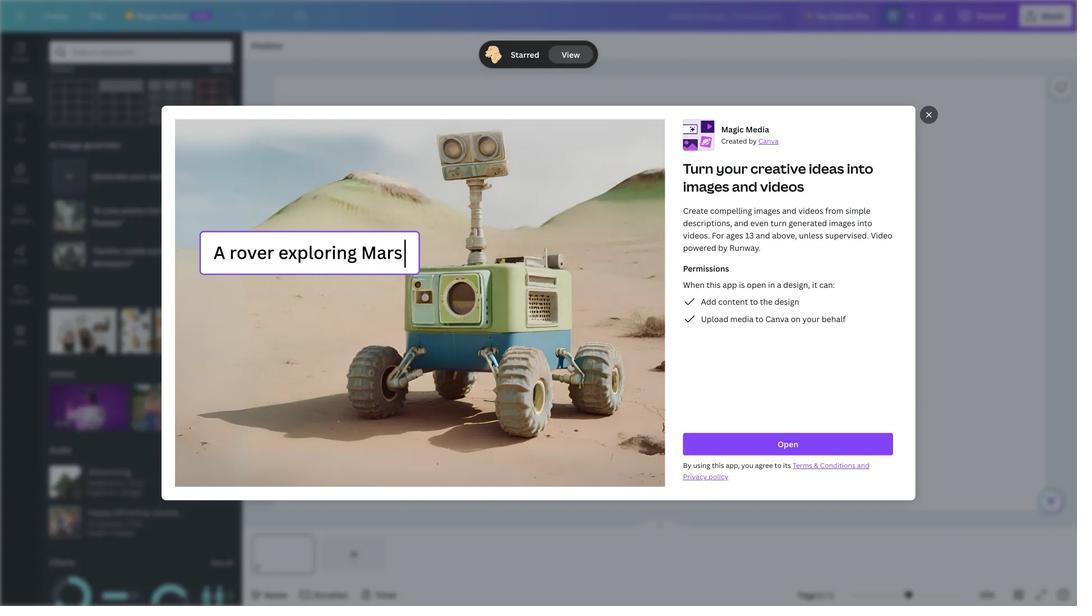Task type: locate. For each thing, give the bounding box(es) containing it.
descriptions,
[[684, 218, 733, 228]]

1 horizontal spatial happy
[[113, 528, 135, 538]]

1 see all button from the top
[[210, 57, 234, 80]]

1 horizontal spatial by
[[719, 242, 728, 253]]

this left app
[[707, 280, 721, 290]]

magic inside main menu bar
[[137, 10, 159, 21]]

hide image
[[242, 292, 249, 346]]

canva assistant image
[[1045, 495, 1059, 508]]

all
[[225, 64, 233, 74], [225, 293, 233, 303], [225, 370, 233, 379], [225, 446, 233, 455], [225, 558, 233, 568]]

0 vertical spatial in
[[162, 205, 169, 216]]

0 horizontal spatial images
[[684, 177, 730, 196]]

videos
[[761, 177, 805, 196], [799, 205, 824, 216]]

into down simple
[[858, 218, 873, 228]]

this inside permissions when this app is open in a design, it can:
[[707, 280, 721, 290]]

into right ideas
[[848, 159, 874, 178]]

your inside turn your creative ideas into images and videos
[[717, 159, 748, 178]]

images inside turn your creative ideas into images and videos
[[684, 177, 730, 196]]

your inside list
[[803, 314, 820, 324]]

5 see all from the top
[[212, 558, 233, 568]]

1 horizontal spatial a
[[778, 280, 782, 290]]

into inside turn your creative ideas into images and videos
[[848, 159, 874, 178]]

happy down 2:03
[[113, 528, 135, 538]]

behalf
[[822, 314, 847, 324]]

terms
[[793, 461, 813, 470]]

in right open
[[769, 280, 776, 290]]

"a
[[92, 205, 100, 216]]

see all for charts
[[212, 558, 233, 568]]

open
[[778, 439, 799, 450]]

bright inside happy whistling ukulele anonymus • 2:03 bright • happy
[[88, 528, 107, 538]]

canva right try
[[831, 10, 854, 21]]

1 horizontal spatial in
[[769, 280, 776, 290]]

1 see all from the top
[[212, 64, 233, 74]]

a inside permissions when this app is open in a design, it can:
[[778, 280, 782, 290]]

1 vertical spatial canva
[[759, 136, 779, 146]]

1 all from the top
[[225, 64, 233, 74]]

1 horizontal spatial 1
[[830, 590, 834, 600]]

images up create
[[684, 177, 730, 196]]

0 horizontal spatial magic
[[137, 10, 159, 21]]

generator
[[84, 140, 121, 150]]

created
[[722, 136, 748, 146]]

your for turn
[[717, 159, 748, 178]]

5 see from the top
[[212, 558, 223, 568]]

its
[[784, 461, 792, 470]]

is
[[740, 280, 746, 290]]

your right on
[[803, 314, 820, 324]]

1 vertical spatial images
[[755, 205, 781, 216]]

0 vertical spatial bright
[[123, 488, 143, 497]]

see all button for tables
[[210, 57, 234, 80]]

a
[[171, 205, 175, 216], [778, 280, 782, 290]]

add this table to the canvas image
[[49, 80, 94, 125], [99, 80, 144, 125], [148, 80, 193, 125], [198, 80, 243, 125]]

create
[[684, 205, 709, 216]]

1 vertical spatial magic
[[722, 124, 744, 135]]

by right surrounded
[[194, 246, 204, 256]]

0 vertical spatial images
[[684, 177, 730, 196]]

turn
[[684, 159, 714, 178]]

person eating indian takeaway food image
[[156, 309, 223, 354]]

3 add this table to the canvas image from the left
[[148, 80, 193, 125]]

4 see from the top
[[212, 446, 223, 455]]

5 see all button from the top
[[210, 551, 234, 574]]

and inside terms & conditions and privacy policy
[[858, 461, 870, 470]]

toggle play audio track preview image
[[49, 466, 81, 497], [49, 506, 81, 538]]

terms & conditions and privacy policy link
[[684, 461, 870, 481]]

0 vertical spatial toggle play audio track preview image
[[49, 466, 81, 497]]

2 see from the top
[[212, 293, 223, 303]]

in inside "a cute anime cat in a forest with flowers"
[[162, 205, 169, 216]]

happy up anonymus
[[88, 507, 112, 518]]

4 see all from the top
[[212, 446, 233, 455]]

media
[[731, 314, 754, 324]]

magic media created by canva
[[722, 124, 779, 146]]

images up even
[[755, 205, 781, 216]]

0 vertical spatial magic
[[137, 10, 159, 21]]

see all
[[212, 64, 233, 74], [212, 293, 233, 303], [212, 370, 233, 379], [212, 446, 233, 455], [212, 558, 233, 568]]

unless
[[800, 230, 824, 241]]

magic left switch
[[137, 10, 159, 21]]

by
[[749, 136, 757, 146], [719, 242, 728, 253], [194, 246, 204, 256]]

toggle play audio track preview image down audio
[[49, 466, 81, 497]]

by down the for
[[719, 242, 728, 253]]

videos up generated
[[799, 205, 824, 216]]

2 horizontal spatial by
[[749, 136, 757, 146]]

see all button
[[210, 57, 234, 80], [210, 286, 234, 309], [210, 363, 234, 385], [210, 439, 234, 461], [210, 551, 234, 574]]

1 1 from the left
[[819, 590, 823, 600]]

status
[[480, 41, 598, 68]]

0 vertical spatial happy
[[88, 507, 112, 518]]

ai
[[49, 140, 57, 150]]

by using this app, you agree to its
[[684, 461, 793, 470]]

magic up created
[[722, 124, 744, 135]]

by inside magic media created by canva
[[749, 136, 757, 146]]

canva
[[831, 10, 854, 21], [759, 136, 779, 146], [766, 314, 790, 324]]

add content to the design
[[702, 296, 800, 307]]

design
[[775, 296, 800, 307]]

0 vertical spatial into
[[848, 159, 874, 178]]

1 horizontal spatial bright
[[123, 488, 143, 497]]

4 add this table to the canvas image from the left
[[198, 80, 243, 125]]

view
[[562, 49, 580, 60]]

this up policy
[[713, 461, 725, 470]]

by for "gothic castle surrounded by dinosaurs"
[[194, 246, 204, 256]]

home link
[[36, 4, 77, 27]]

policy
[[709, 472, 729, 481]]

toggle play audio track preview image left anonymus
[[49, 506, 81, 538]]

1 vertical spatial to
[[756, 314, 764, 324]]

3 see all button from the top
[[210, 363, 234, 385]]

magic
[[137, 10, 159, 21], [722, 124, 744, 135]]

your down created
[[717, 159, 748, 178]]

0 horizontal spatial in
[[162, 205, 169, 216]]

2 see all button from the top
[[210, 286, 234, 309]]

2 toggle play audio track preview image from the top
[[49, 506, 81, 538]]

3 see from the top
[[212, 370, 223, 379]]

image
[[59, 140, 82, 150]]

by inside "gothic castle surrounded by dinosaurs"
[[194, 246, 204, 256]]

audio
[[49, 445, 72, 456]]

generate your own
[[92, 171, 165, 182]]

canva inside button
[[831, 10, 854, 21]]

1 toggle play audio track preview image from the top
[[49, 466, 81, 497]]

notes button
[[247, 586, 292, 604]]

• left 2:14
[[126, 479, 128, 488]]

2 vertical spatial canva
[[766, 314, 790, 324]]

11.0s group
[[216, 385, 295, 430]]

1 horizontal spatial your
[[717, 159, 748, 178]]

2 horizontal spatial your
[[803, 314, 820, 324]]

0 vertical spatial a
[[171, 205, 175, 216]]

5 all from the top
[[225, 558, 233, 568]]

privacy
[[684, 472, 708, 481]]

0 horizontal spatial bright
[[88, 528, 107, 538]]

1 horizontal spatial images
[[755, 205, 781, 216]]

by inside the create compelling images and videos from simple descriptions, and even turn generated images into videos. for ages 13 and above, unless supervised. video powered by runway.
[[719, 242, 728, 253]]

1 horizontal spatial magic
[[722, 124, 744, 135]]

by down media
[[749, 136, 757, 146]]

2 all from the top
[[225, 293, 233, 303]]

see all for videos
[[212, 370, 233, 379]]

0 horizontal spatial by
[[194, 246, 204, 256]]

a left forest
[[171, 205, 175, 216]]

2:14
[[130, 479, 143, 488]]

0 vertical spatial videos
[[761, 177, 805, 196]]

magic switch
[[137, 10, 187, 21]]

create compelling images and videos from simple descriptions, and even turn generated images into videos. for ages 13 and above, unless supervised. video powered by runway.
[[684, 205, 893, 253]]

2 see all from the top
[[212, 293, 233, 303]]

photos button
[[48, 286, 78, 309]]

new
[[195, 12, 209, 19]]

uploads button
[[0, 194, 40, 234]]

your left own at the top left
[[129, 171, 147, 182]]

a left design,
[[778, 280, 782, 290]]

see for photos
[[212, 293, 223, 303]]

1
[[819, 590, 823, 600], [830, 590, 834, 600]]

ai image generator
[[49, 140, 121, 150]]

0 vertical spatial canva
[[831, 10, 854, 21]]

4 see all button from the top
[[210, 439, 234, 461]]

12.0s
[[55, 419, 71, 427]]

advertising
[[88, 467, 131, 477]]

to right media
[[756, 314, 764, 324]]

surrounded
[[148, 246, 193, 256]]

bright
[[123, 488, 143, 497], [88, 528, 107, 538]]

1 vertical spatial videos
[[799, 205, 824, 216]]

0 vertical spatial to
[[751, 296, 759, 307]]

videos inside turn your creative ideas into images and videos
[[761, 177, 805, 196]]

1 vertical spatial bright
[[88, 528, 107, 538]]

list containing add content to the design
[[684, 295, 894, 326]]

assortment of fruits and vegetables image
[[121, 309, 151, 354]]

images up supervised.
[[830, 218, 856, 228]]

generated
[[789, 218, 828, 228]]

in inside permissions when this app is open in a design, it can:
[[769, 280, 776, 290]]

canva down media
[[759, 136, 779, 146]]

1 vertical spatial happy
[[113, 528, 135, 538]]

4 all from the top
[[225, 446, 233, 455]]

1 right "/" at right bottom
[[830, 590, 834, 600]]

into inside the create compelling images and videos from simple descriptions, and even turn generated images into videos. for ages 13 and above, unless supervised. video powered by runway.
[[858, 218, 873, 228]]

see all button for photos
[[210, 286, 234, 309]]

video
[[872, 230, 893, 241]]

1 vertical spatial this
[[713, 461, 725, 470]]

0 horizontal spatial 1
[[819, 590, 823, 600]]

0 vertical spatial this
[[707, 280, 721, 290]]

permissions when this app is open in a design, it can:
[[684, 263, 836, 290]]

and inside turn your creative ideas into images and videos
[[733, 177, 758, 196]]

Design title text field
[[659, 4, 793, 27]]

1 vertical spatial toggle play audio track preview image
[[49, 506, 81, 538]]

and right conditions
[[858, 461, 870, 470]]

even
[[751, 218, 769, 228]]

in right "cat"
[[162, 205, 169, 216]]

to left the
[[751, 296, 759, 307]]

side panel tab list
[[0, 32, 40, 355]]

with
[[202, 205, 218, 216]]

and up compelling
[[733, 177, 758, 196]]

0 horizontal spatial your
[[129, 171, 147, 182]]

happy
[[88, 507, 112, 518], [113, 528, 135, 538]]

try canva pro
[[817, 10, 869, 21]]

by
[[684, 461, 692, 470]]

2 vertical spatial images
[[830, 218, 856, 228]]

1 vertical spatial into
[[858, 218, 873, 228]]

in
[[162, 205, 169, 216], [769, 280, 776, 290]]

to left its
[[775, 461, 782, 470]]

1 vertical spatial in
[[769, 280, 776, 290]]

bright down 2:14
[[123, 488, 143, 497]]

bright down anonymus
[[88, 528, 107, 538]]

videos up turn
[[761, 177, 805, 196]]

see for charts
[[212, 558, 223, 568]]

brand button
[[0, 153, 40, 194]]

this
[[707, 280, 721, 290], [713, 461, 725, 470]]

magic inside magic media created by canva
[[722, 124, 744, 135]]

1 see from the top
[[212, 64, 223, 74]]

•
[[126, 479, 128, 488], [118, 488, 121, 497], [124, 519, 126, 528], [109, 528, 112, 538]]

all for charts
[[225, 558, 233, 568]]

&
[[815, 461, 819, 470]]

0 horizontal spatial a
[[171, 205, 175, 216]]

see all button for videos
[[210, 363, 234, 385]]

dinosaurs"
[[92, 258, 133, 269]]

your
[[717, 159, 748, 178], [129, 171, 147, 182], [803, 314, 820, 324]]

list
[[684, 295, 894, 326]]

see for tables
[[212, 64, 223, 74]]

text button
[[0, 113, 40, 153]]

media
[[746, 124, 770, 135]]

magic for magic media created by canva
[[722, 124, 744, 135]]

1 vertical spatial a
[[778, 280, 782, 290]]

and up ages
[[735, 218, 749, 228]]

canva left on
[[766, 314, 790, 324]]

projects
[[9, 298, 31, 305]]

2 horizontal spatial images
[[830, 218, 856, 228]]

3 all from the top
[[225, 370, 233, 379]]

design
[[11, 55, 30, 63]]

and
[[733, 177, 758, 196], [783, 205, 797, 216], [735, 218, 749, 228], [756, 230, 771, 241], [858, 461, 870, 470]]

3 see all from the top
[[212, 370, 233, 379]]

1 left "/" at right bottom
[[819, 590, 823, 600]]

brand
[[12, 176, 28, 184]]



Task type: describe. For each thing, give the bounding box(es) containing it.
11.0s
[[222, 419, 237, 427]]

conditions
[[821, 461, 856, 470]]

try
[[817, 10, 829, 21]]

from
[[826, 205, 844, 216]]

forest
[[177, 205, 200, 216]]

above,
[[773, 230, 798, 241]]

"a cute anime cat in a forest with flowers"
[[92, 205, 218, 228]]

see all for photos
[[212, 293, 233, 303]]

content
[[719, 296, 749, 307]]

canva inside list
[[766, 314, 790, 324]]

see for audio
[[212, 446, 223, 455]]

12.0s group
[[49, 385, 128, 430]]

main menu bar
[[0, 0, 1078, 32]]

videos.
[[684, 230, 710, 241]]

try canva pro button
[[798, 4, 878, 27]]

whistling
[[114, 507, 149, 518]]

flowers"
[[92, 218, 124, 228]]

draw
[[13, 257, 27, 265]]

"gothic castle surrounded by dinosaurs"
[[92, 246, 204, 269]]

timer button
[[357, 586, 402, 604]]

Page title text field
[[264, 561, 269, 573]]

see all button for charts
[[210, 551, 234, 574]]

open
[[747, 280, 767, 290]]

krux
[[110, 479, 124, 488]]

2 vertical spatial to
[[775, 461, 782, 470]]

turn
[[771, 218, 787, 228]]

tables button
[[48, 57, 75, 80]]

own
[[149, 171, 165, 182]]

timer
[[375, 590, 397, 600]]

all for videos
[[225, 370, 233, 379]]

page
[[799, 590, 817, 600]]

happy whistling ukulele anonymus • 2:03 bright • happy
[[88, 507, 179, 538]]

anonymus
[[88, 519, 122, 528]]

Search elements search field
[[72, 42, 211, 63]]

creative
[[751, 159, 807, 178]]

2 1 from the left
[[830, 590, 834, 600]]

runway.
[[730, 242, 761, 253]]

view button
[[549, 45, 594, 63]]

and up turn
[[783, 205, 797, 216]]

draw button
[[0, 234, 40, 275]]

home
[[45, 10, 68, 21]]

simple
[[846, 205, 871, 216]]

• down "krux"
[[118, 488, 121, 497]]

all for audio
[[225, 446, 233, 455]]

supervised.
[[826, 230, 870, 241]]

terms & conditions and privacy policy
[[684, 461, 870, 481]]

advertising rafael krux • 2:14 euphoric • bright
[[88, 467, 143, 497]]

status containing view
[[480, 41, 598, 68]]

1 add this table to the canvas image from the left
[[49, 80, 94, 125]]

videos button
[[48, 363, 76, 385]]

starred
[[511, 49, 540, 60]]

parks and loving sisters laying on blanket at a park image
[[227, 309, 295, 354]]

notes
[[265, 590, 288, 600]]

magic for magic switch
[[137, 10, 159, 21]]

when
[[684, 280, 705, 290]]

charts
[[49, 557, 75, 568]]

on
[[791, 314, 801, 324]]

apps button
[[0, 315, 40, 355]]

tables
[[49, 63, 74, 74]]

and down even
[[756, 230, 771, 241]]

page 1 image
[[252, 537, 315, 573]]

ideas
[[809, 159, 845, 178]]

by for magic media created by canva
[[749, 136, 757, 146]]

videos inside the create compelling images and videos from simple descriptions, and even turn generated images into videos. for ages 13 and above, unless supervised. video powered by runway.
[[799, 205, 824, 216]]

duration
[[315, 590, 348, 600]]

canva inside magic media created by canva
[[759, 136, 779, 146]]

photos
[[49, 292, 76, 303]]

2:03
[[128, 519, 142, 528]]

cat
[[147, 205, 160, 216]]

see all for tables
[[212, 64, 233, 74]]

this for app,
[[713, 461, 725, 470]]

7.0s group
[[133, 385, 211, 430]]

rafael
[[88, 479, 108, 488]]

• left 2:03
[[124, 519, 126, 528]]

generate
[[92, 171, 127, 182]]

all for tables
[[225, 64, 233, 74]]

using
[[694, 461, 711, 470]]

powered
[[684, 242, 717, 253]]

euphoric, bright, 134 seconds element
[[88, 479, 143, 497]]

a inside "a cute anime cat in a forest with flowers"
[[171, 205, 175, 216]]

bright, happy, 123 seconds element
[[88, 519, 142, 538]]

elements button
[[0, 72, 40, 113]]

uploads
[[9, 217, 32, 224]]

pro
[[856, 10, 869, 21]]

euphoric
[[88, 488, 117, 497]]

this for app
[[707, 280, 721, 290]]

toggle play audio track preview image for happy
[[49, 506, 81, 538]]

agree
[[756, 461, 774, 470]]

bright inside advertising rafael krux • 2:14 euphoric • bright
[[123, 488, 143, 497]]

2 add this table to the canvas image from the left
[[99, 80, 144, 125]]

apps
[[13, 338, 27, 346]]

see all for audio
[[212, 446, 233, 455]]

to for canva
[[756, 314, 764, 324]]

hide pages image
[[633, 520, 687, 529]]

cute
[[102, 205, 119, 216]]

app,
[[726, 461, 740, 470]]

• down anonymus
[[109, 528, 112, 538]]

for
[[712, 230, 725, 241]]

upload media to canva on your behalf
[[702, 314, 847, 324]]

all for photos
[[225, 293, 233, 303]]

duration button
[[297, 586, 353, 604]]

design button
[[0, 32, 40, 72]]

compelling
[[711, 205, 753, 216]]

toggle play audio track preview image for advertising
[[49, 466, 81, 497]]

design,
[[784, 280, 811, 290]]

switch
[[161, 10, 187, 21]]

see for videos
[[212, 370, 223, 379]]

your for generate
[[129, 171, 147, 182]]

see all button for audio
[[210, 439, 234, 461]]

13
[[746, 230, 755, 241]]

0 horizontal spatial happy
[[88, 507, 112, 518]]

open button
[[684, 433, 894, 456]]

to for the
[[751, 296, 759, 307]]

castle
[[123, 246, 146, 256]]

women protesting together image
[[49, 309, 117, 354]]

projects button
[[0, 275, 40, 315]]

can:
[[820, 280, 836, 290]]

the
[[761, 296, 773, 307]]

audio button
[[48, 439, 73, 461]]



Task type: vqa. For each thing, say whether or not it's contained in the screenshot.
Brand
yes



